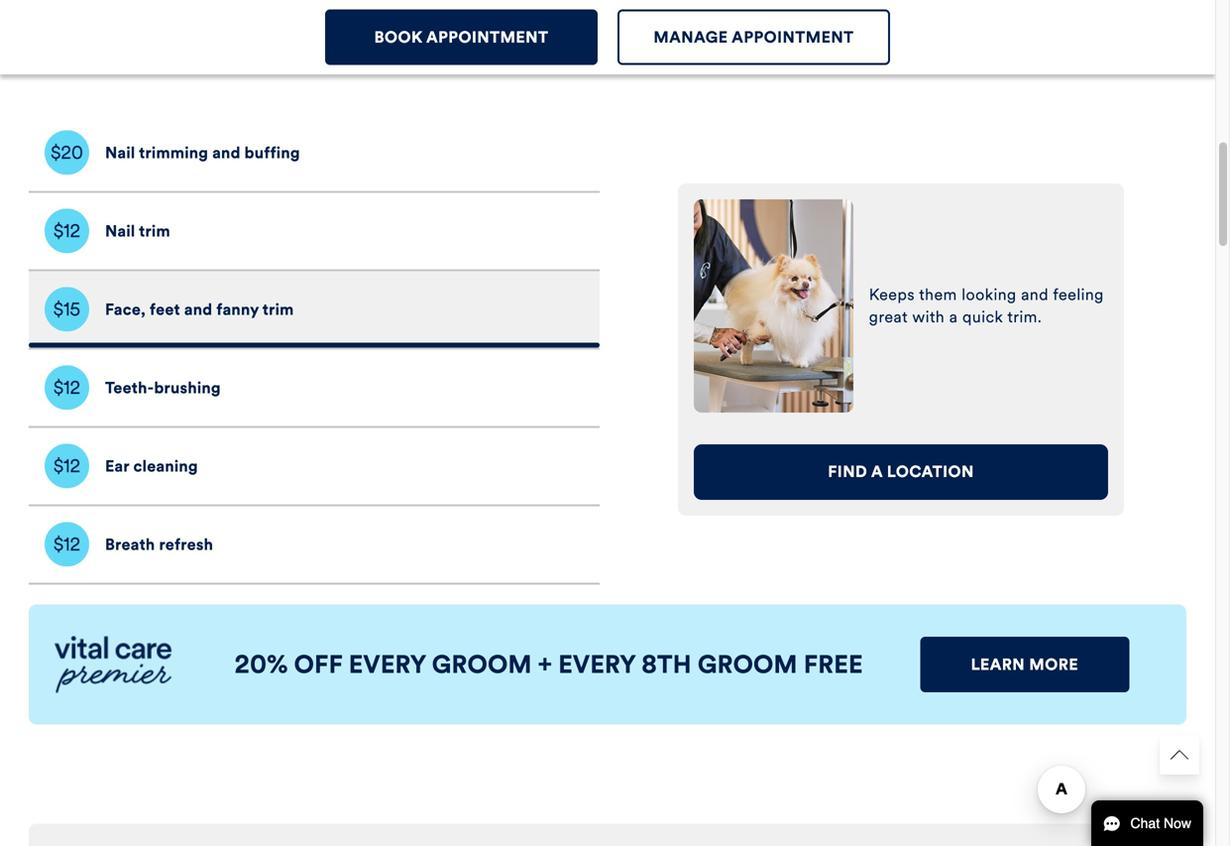 Task type: locate. For each thing, give the bounding box(es) containing it.
a right find in the bottom of the page
[[872, 462, 883, 482]]

nail trimming and buffing
[[105, 143, 300, 162]]

1 nail from the top
[[105, 143, 135, 162]]

0 vertical spatial nail
[[105, 143, 135, 162]]

a
[[950, 307, 959, 327], [872, 462, 883, 482]]

trim
[[139, 221, 170, 241], [263, 299, 294, 319]]

every right off
[[349, 649, 426, 680]]

buffing
[[245, 143, 300, 162]]

free
[[804, 649, 864, 680]]

0 horizontal spatial groom
[[432, 649, 532, 680]]

cleaning
[[133, 456, 198, 476]]

a la carte services
[[29, 44, 298, 74]]

and left buffing
[[212, 143, 241, 162]]

1 vertical spatial nail
[[105, 221, 135, 241]]

a
[[29, 44, 46, 74]]

and
[[212, 143, 241, 162], [1022, 285, 1049, 305], [184, 299, 213, 319]]

$12 left ear
[[54, 455, 80, 477]]

and right feet
[[184, 299, 213, 319]]

$12 for breath refresh
[[54, 533, 80, 555]]

groom left '+'
[[432, 649, 532, 680]]

a inside keeps them looking and feeling great with a quick trim.
[[950, 307, 959, 327]]

every
[[349, 649, 426, 680], [559, 649, 636, 680]]

4 $12 from the top
[[54, 533, 80, 555]]

teeth-
[[105, 378, 154, 397]]

nail right $20 at left
[[105, 143, 135, 162]]

groom
[[432, 649, 532, 680], [698, 649, 798, 680]]

20%
[[235, 649, 288, 680]]

services
[[179, 44, 298, 74]]

0 vertical spatial a
[[950, 307, 959, 327]]

1 horizontal spatial a
[[950, 307, 959, 327]]

nail
[[105, 143, 135, 162], [105, 221, 135, 241]]

$12 for nail trim
[[54, 220, 80, 242]]

0 horizontal spatial trim
[[139, 221, 170, 241]]

$12
[[54, 220, 80, 242], [54, 377, 80, 398], [54, 455, 80, 477], [54, 533, 80, 555]]

0 horizontal spatial every
[[349, 649, 426, 680]]

$12 left teeth-
[[54, 377, 80, 398]]

1 horizontal spatial trim
[[263, 299, 294, 319]]

2 every from the left
[[559, 649, 636, 680]]

and up trim. at top
[[1022, 285, 1049, 305]]

with
[[913, 307, 945, 327]]

ear cleaning
[[105, 456, 198, 476]]

trim up feet
[[139, 221, 170, 241]]

1 horizontal spatial every
[[559, 649, 636, 680]]

0 vertical spatial trim
[[139, 221, 170, 241]]

0 horizontal spatial a
[[872, 462, 883, 482]]

manage
[[654, 27, 728, 47]]

appointment
[[427, 27, 549, 47]]

la
[[52, 44, 84, 74]]

looking
[[962, 285, 1017, 305]]

1 horizontal spatial groom
[[698, 649, 798, 680]]

1 $12 from the top
[[54, 220, 80, 242]]

$20
[[51, 142, 83, 163]]

$15
[[53, 298, 80, 320]]

$12 left nail trim
[[54, 220, 80, 242]]

every right '+'
[[559, 649, 636, 680]]

trim right the fanny
[[263, 299, 294, 319]]

2 $12 from the top
[[54, 377, 80, 398]]

brushing
[[154, 378, 221, 397]]

a right the with
[[950, 307, 959, 327]]

groom right 8th
[[698, 649, 798, 680]]

3 $12 from the top
[[54, 455, 80, 477]]

$12 left "breath"
[[54, 533, 80, 555]]

learn more link
[[921, 637, 1130, 692]]

1 vertical spatial a
[[872, 462, 883, 482]]

great
[[870, 307, 909, 327]]

nail up face,
[[105, 221, 135, 241]]

2 nail from the top
[[105, 221, 135, 241]]



Task type: describe. For each thing, give the bounding box(es) containing it.
face,
[[105, 299, 146, 319]]

refresh
[[159, 534, 213, 554]]

nail for $20
[[105, 143, 135, 162]]

2 groom from the left
[[698, 649, 798, 680]]

trimming
[[139, 143, 208, 162]]

keeps them looking and feeling great with a quick trim.
[[870, 285, 1105, 327]]

ear
[[105, 456, 129, 476]]

more
[[1030, 654, 1079, 674]]

8th
[[642, 649, 692, 680]]

learn more
[[972, 654, 1079, 674]]

off
[[294, 649, 343, 680]]

appointment
[[732, 27, 855, 47]]

breath refresh
[[105, 534, 213, 554]]

styled arrow button link
[[1160, 735, 1200, 775]]

them
[[920, 285, 958, 305]]

fanny
[[217, 299, 259, 319]]

20% off every groom + every 8th groom free
[[235, 649, 864, 680]]

nail for $12
[[105, 221, 135, 241]]

feeling
[[1054, 285, 1105, 305]]

book appointment link
[[325, 9, 598, 65]]

breath
[[105, 534, 155, 554]]

1 every from the left
[[349, 649, 426, 680]]

keeps
[[870, 285, 915, 305]]

teeth-brushing
[[105, 378, 221, 397]]

location
[[888, 462, 975, 482]]

book
[[375, 27, 423, 47]]

manage appointment
[[654, 27, 855, 47]]

and for $20
[[212, 143, 241, 162]]

and for $15
[[184, 299, 213, 319]]

manage appointment link
[[618, 9, 891, 65]]

quick
[[963, 307, 1004, 327]]

1 vertical spatial trim
[[263, 299, 294, 319]]

carte
[[90, 44, 172, 74]]

learn
[[972, 654, 1026, 674]]

face, feet and fanny trim
[[105, 299, 294, 319]]

$12 for ear cleaning
[[54, 455, 80, 477]]

$12 for teeth-brushing
[[54, 377, 80, 398]]

nail trim
[[105, 221, 170, 241]]

find a location link
[[694, 444, 1109, 500]]

book appointment
[[375, 27, 549, 47]]

scroll to top image
[[1171, 746, 1189, 764]]

and inside keeps them looking and feeling great with a quick trim.
[[1022, 285, 1049, 305]]

+
[[538, 649, 553, 680]]

find
[[828, 462, 868, 482]]

feet
[[150, 299, 180, 319]]

1 groom from the left
[[432, 649, 532, 680]]

find a location
[[828, 462, 975, 482]]

trim.
[[1008, 307, 1043, 327]]



Task type: vqa. For each thing, say whether or not it's contained in the screenshot.
stews
no



